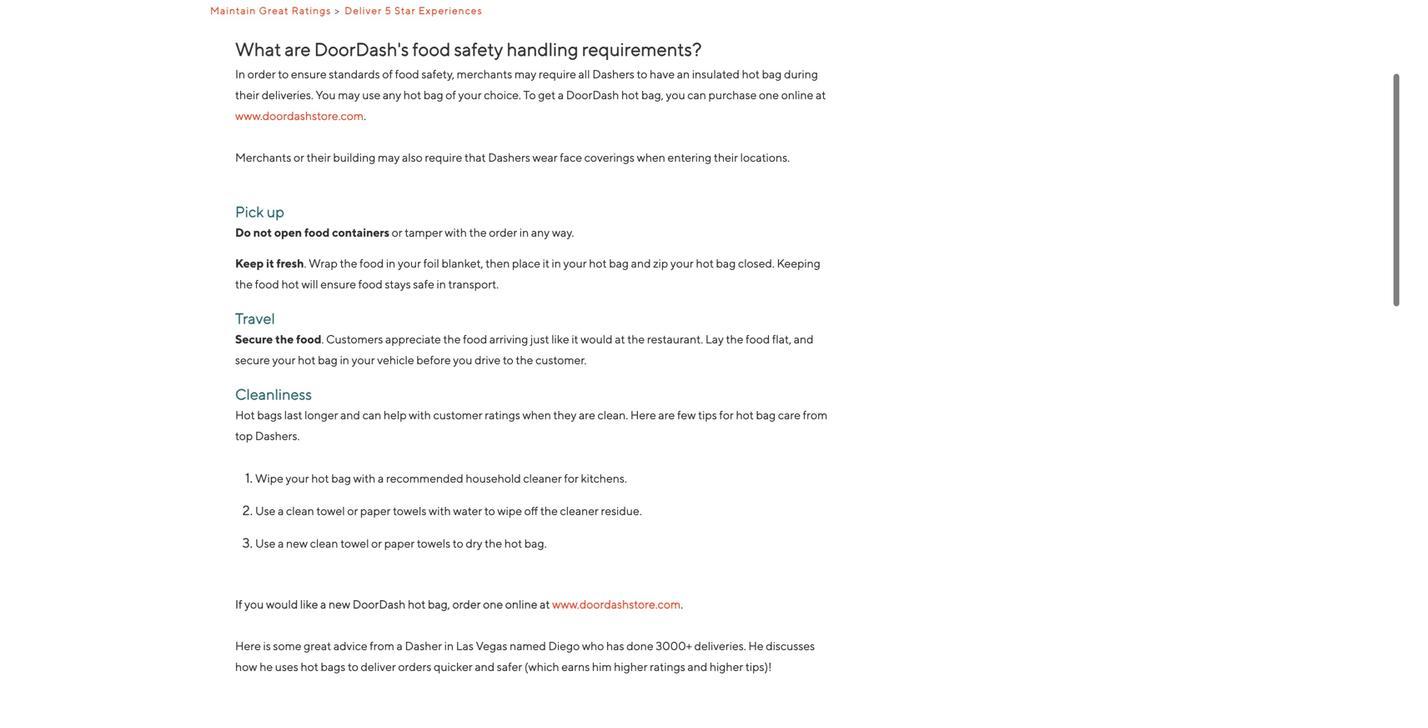 Task type: locate. For each thing, give the bounding box(es) containing it.
ratings
[[485, 408, 521, 422], [650, 660, 686, 674]]

any inside pick up do not open food containers or tamper with the order in any way.
[[531, 226, 550, 239]]

0 horizontal spatial of
[[382, 67, 393, 81]]

food left customers
[[296, 332, 322, 346]]

bags down cleanliness
[[257, 408, 282, 422]]

to down the "advice"
[[348, 660, 359, 674]]

at left restaurant.
[[615, 332, 625, 346]]

would up some
[[266, 598, 298, 612]]

1 vertical spatial here
[[235, 640, 261, 653]]

when left "they"
[[523, 408, 551, 422]]

require up get at the left top
[[539, 67, 576, 81]]

0 vertical spatial bags
[[257, 408, 282, 422]]

safety,
[[422, 67, 455, 81]]

order up las at the left bottom of page
[[453, 598, 481, 612]]

0 horizontal spatial require
[[425, 150, 463, 164]]

maintain
[[210, 5, 256, 16]]

it
[[266, 256, 274, 270], [543, 256, 550, 270], [572, 332, 579, 346]]

your left foil
[[398, 256, 421, 270]]

to left wipe
[[485, 504, 495, 518]]

0 horizontal spatial from
[[370, 640, 395, 653]]

0 horizontal spatial dashers
[[488, 150, 531, 164]]

orders
[[398, 660, 432, 674]]

www.doordashstore.com up has
[[552, 598, 681, 612]]

1 vertical spatial paper
[[384, 537, 415, 551]]

www.doordashstore.com link
[[235, 109, 364, 122], [552, 598, 681, 612]]

bag, up dasher
[[428, 598, 450, 612]]

building
[[333, 150, 376, 164]]

wipe
[[255, 472, 284, 486]]

1 vertical spatial can
[[363, 408, 381, 422]]

towels down use a clean towel or paper towels with water to wipe off the cleaner residue.
[[417, 537, 451, 551]]

0 vertical spatial would
[[581, 332, 613, 346]]

and right flat,
[[794, 332, 814, 346]]

one inside in order to ensure standards of food safety, merchants may require all dashers to have an insulated hot bag during their deliveries. you may use any hot bag of your choice. to get a doordash hot bag, you can purchase one online at www.doordashstore.com .
[[759, 88, 779, 102]]

1 horizontal spatial bag,
[[642, 88, 664, 102]]

2 horizontal spatial at
[[816, 88, 826, 102]]

0 horizontal spatial online
[[505, 598, 538, 612]]

1 horizontal spatial bags
[[321, 660, 346, 674]]

in inside pick up do not open food containers or tamper with the order in any way.
[[520, 226, 529, 239]]

1 vertical spatial bags
[[321, 660, 346, 674]]

2 horizontal spatial may
[[515, 67, 537, 81]]

1 vertical spatial ratings
[[650, 660, 686, 674]]

bags down great
[[321, 660, 346, 674]]

wipe your hot bag with a recommended household cleaner for kitchens.
[[255, 472, 627, 486]]

1 horizontal spatial deliveries.
[[695, 640, 747, 653]]

require
[[539, 67, 576, 81], [425, 150, 463, 164]]

bags
[[257, 408, 282, 422], [321, 660, 346, 674]]

use for use a new clean towel or paper towels to dry the hot bag.
[[255, 537, 276, 551]]

hot down secure the food
[[298, 353, 316, 367]]

an
[[677, 67, 690, 81]]

1 vertical spatial may
[[338, 88, 360, 102]]

2 horizontal spatial you
[[666, 88, 686, 102]]

0 vertical spatial like
[[552, 332, 570, 346]]

the right wrap
[[340, 256, 358, 270]]

higher left tips)!
[[710, 660, 744, 674]]

of down safety,
[[446, 88, 456, 102]]

0 vertical spatial ensure
[[291, 67, 327, 81]]

bags inside cleanliness hot bags last longer and can help with customer ratings when they are clean. here are few tips for hot bag care from top dashers.
[[257, 408, 282, 422]]

0 vertical spatial use
[[255, 504, 276, 518]]

with left water
[[429, 504, 451, 518]]

hot right tips
[[736, 408, 754, 422]]

a
[[558, 88, 564, 102], [378, 472, 384, 486], [278, 504, 284, 518], [278, 537, 284, 551], [320, 598, 327, 612], [397, 640, 403, 653]]

0 vertical spatial clean
[[286, 504, 314, 518]]

0 vertical spatial towel
[[317, 504, 345, 518]]

like right just
[[552, 332, 570, 346]]

2 horizontal spatial order
[[489, 226, 518, 239]]

require right also
[[425, 150, 463, 164]]

2 use from the top
[[255, 537, 276, 551]]

bags inside here is some great advice from a dasher in las vegas named diego who has done 3000+ deliveries. he discusses how he uses hot bags to deliver orders quicker and safer (which earns him higher ratings and higher tips)!
[[321, 660, 346, 674]]

towel
[[317, 504, 345, 518], [341, 537, 369, 551]]

1 horizontal spatial would
[[581, 332, 613, 346]]

it up the customer.
[[572, 332, 579, 346]]

dry
[[466, 537, 483, 551]]

will
[[302, 277, 318, 291]]

here inside cleanliness hot bags last longer and can help with customer ratings when they are clean. here are few tips for hot bag care from top dashers.
[[631, 408, 656, 422]]

restaurant.
[[647, 332, 704, 346]]

0 horizontal spatial order
[[248, 67, 276, 81]]

for left kitchens.
[[564, 472, 579, 486]]

hot left bag.
[[505, 537, 522, 551]]

1 vertical spatial one
[[483, 598, 503, 612]]

who
[[582, 640, 604, 653]]

0 vertical spatial cleaner
[[523, 472, 562, 486]]

dasher
[[405, 640, 442, 653]]

1 vertical spatial require
[[425, 150, 463, 164]]

secure
[[235, 353, 270, 367]]

in left las at the left bottom of page
[[444, 640, 454, 653]]

1 vertical spatial www.doordashstore.com link
[[552, 598, 681, 612]]

0 vertical spatial ratings
[[485, 408, 521, 422]]

1 horizontal spatial www.doordashstore.com link
[[552, 598, 681, 612]]

0 vertical spatial doordash
[[566, 88, 619, 102]]

of right standards
[[382, 67, 393, 81]]

. up 3000+
[[681, 598, 683, 612]]

done
[[627, 640, 654, 653]]

0 vertical spatial new
[[286, 537, 308, 551]]

1 vertical spatial would
[[266, 598, 298, 612]]

dashers
[[593, 67, 635, 81], [488, 150, 531, 164]]

one up vegas
[[483, 598, 503, 612]]

1 horizontal spatial their
[[307, 150, 331, 164]]

customer.
[[536, 353, 587, 367]]

are left few
[[659, 408, 675, 422]]

it right place
[[543, 256, 550, 270]]

1 horizontal spatial new
[[329, 598, 351, 612]]

entering
[[668, 150, 712, 164]]

ensure down wrap
[[321, 277, 356, 291]]

your right zip
[[671, 256, 694, 270]]

hot right wipe
[[311, 472, 329, 486]]

1 vertical spatial dashers
[[488, 150, 531, 164]]

from up deliver
[[370, 640, 395, 653]]

quicker
[[434, 660, 473, 674]]

1 vertical spatial www.doordashstore.com
[[552, 598, 681, 612]]

0 horizontal spatial one
[[483, 598, 503, 612]]

ensure
[[291, 67, 327, 81], [321, 277, 356, 291]]

. left customers
[[322, 332, 324, 346]]

1 horizontal spatial from
[[803, 408, 828, 422]]

way.
[[552, 226, 574, 239]]

can
[[688, 88, 707, 102], [363, 408, 381, 422]]

here right "clean." at bottom left
[[631, 408, 656, 422]]

order inside in order to ensure standards of food safety, merchants may require all dashers to have an insulated hot bag during their deliveries. you may use any hot bag of your choice. to get a doordash hot bag, you can purchase one online at www.doordashstore.com .
[[248, 67, 276, 81]]

you down an in the left top of the page
[[666, 88, 686, 102]]

0 horizontal spatial can
[[363, 408, 381, 422]]

use
[[362, 88, 381, 102]]

1 vertical spatial bag,
[[428, 598, 450, 612]]

dashers inside in order to ensure standards of food safety, merchants may require all dashers to have an insulated hot bag during their deliveries. you may use any hot bag of your choice. to get a doordash hot bag, you can purchase one online at www.doordashstore.com .
[[593, 67, 635, 81]]

in down customers
[[340, 353, 350, 367]]

bag, inside in order to ensure standards of food safety, merchants may require all dashers to have an insulated hot bag during their deliveries. you may use any hot bag of your choice. to get a doordash hot bag, you can purchase one online at www.doordashstore.com .
[[642, 88, 664, 102]]

for right tips
[[720, 408, 734, 422]]

food right open
[[304, 226, 330, 239]]

him
[[592, 660, 612, 674]]

online down during
[[782, 88, 814, 102]]

1 horizontal spatial any
[[531, 226, 550, 239]]

to
[[278, 67, 289, 81], [637, 67, 648, 81], [503, 353, 514, 367], [485, 504, 495, 518], [453, 537, 464, 551], [348, 660, 359, 674]]

to inside here is some great advice from a dasher in las vegas named diego who has done 3000+ deliveries. he discusses how he uses hot bags to deliver orders quicker and safer (which earns him higher ratings and higher tips)!
[[348, 660, 359, 674]]

0 vertical spatial can
[[688, 88, 707, 102]]

the
[[469, 226, 487, 239], [340, 256, 358, 270], [235, 277, 253, 291], [275, 332, 294, 346], [443, 332, 461, 346], [628, 332, 645, 346], [726, 332, 744, 346], [516, 353, 534, 367], [541, 504, 558, 518], [485, 537, 502, 551]]

0 vertical spatial at
[[816, 88, 826, 102]]

2 horizontal spatial it
[[572, 332, 579, 346]]

1 horizontal spatial like
[[552, 332, 570, 346]]

from right care
[[803, 408, 828, 422]]

before
[[417, 353, 451, 367]]

one
[[759, 88, 779, 102], [483, 598, 503, 612]]

dashers right that
[[488, 150, 531, 164]]

. inside '. wrap the food in your foil blanket, then place it in your hot bag and zip your hot bag closed. keeping the food hot will ensure food stays safe in transport.'
[[304, 256, 307, 270]]

wear
[[533, 150, 558, 164]]

0 vertical spatial bag,
[[642, 88, 664, 102]]

0 horizontal spatial for
[[564, 472, 579, 486]]

can left help on the left bottom
[[363, 408, 381, 422]]

0 vertical spatial may
[[515, 67, 537, 81]]

face
[[560, 150, 582, 164]]

1 vertical spatial any
[[531, 226, 550, 239]]

for
[[720, 408, 734, 422], [564, 472, 579, 486]]

1 vertical spatial like
[[300, 598, 318, 612]]

1 horizontal spatial order
[[453, 598, 481, 612]]

1 vertical spatial ensure
[[321, 277, 356, 291]]

when left entering
[[637, 150, 666, 164]]

cleaner
[[523, 472, 562, 486], [560, 504, 599, 518]]

use
[[255, 504, 276, 518], [255, 537, 276, 551]]

. left wrap
[[304, 256, 307, 270]]

www.doordashstore.com link up has
[[552, 598, 681, 612]]

their right entering
[[714, 150, 738, 164]]

off
[[524, 504, 538, 518]]

2 vertical spatial may
[[378, 150, 400, 164]]

1 vertical spatial cleaner
[[560, 504, 599, 518]]

may left also
[[378, 150, 400, 164]]

you
[[316, 88, 336, 102]]

0 horizontal spatial their
[[235, 88, 260, 102]]

would up the customer.
[[581, 332, 613, 346]]

to right drive
[[503, 353, 514, 367]]

secure
[[235, 332, 273, 346]]

it left fresh
[[266, 256, 274, 270]]

higher down done
[[614, 660, 648, 674]]

hot left zip
[[589, 256, 607, 270]]

clean.
[[598, 408, 628, 422]]

doordash up the "advice"
[[353, 598, 406, 612]]

with up blanket,
[[445, 226, 467, 239]]

0 vertical spatial here
[[631, 408, 656, 422]]

0 horizontal spatial ratings
[[485, 408, 521, 422]]

great
[[259, 5, 289, 16]]

. down use
[[364, 109, 366, 122]]

.
[[364, 109, 366, 122], [304, 256, 307, 270], [322, 332, 324, 346], [681, 598, 683, 612]]

food down containers
[[360, 256, 384, 270]]

you right if
[[245, 598, 264, 612]]

dashers right all
[[593, 67, 635, 81]]

0 vertical spatial www.doordashstore.com
[[235, 109, 364, 122]]

at inside in order to ensure standards of food safety, merchants may require all dashers to have an insulated hot bag during their deliveries. you may use any hot bag of your choice. to get a doordash hot bag, you can purchase one online at www.doordashstore.com .
[[816, 88, 826, 102]]

ratings inside here is some great advice from a dasher in las vegas named diego who has done 3000+ deliveries. he discusses how he uses hot bags to deliver orders quicker and safer (which earns him higher ratings and higher tips)!
[[650, 660, 686, 674]]

0 horizontal spatial would
[[266, 598, 298, 612]]

bag, down have
[[642, 88, 664, 102]]

0 vertical spatial paper
[[360, 504, 391, 518]]

their
[[235, 88, 260, 102], [307, 150, 331, 164], [714, 150, 738, 164]]

0 horizontal spatial deliveries.
[[262, 88, 314, 102]]

1 horizontal spatial at
[[615, 332, 625, 346]]

las
[[456, 640, 474, 653]]

require inside in order to ensure standards of food safety, merchants may require all dashers to have an insulated hot bag during their deliveries. you may use any hot bag of your choice. to get a doordash hot bag, you can purchase one online at www.doordashstore.com .
[[539, 67, 576, 81]]

doordash down all
[[566, 88, 619, 102]]

hot
[[742, 67, 760, 81], [404, 88, 421, 102], [622, 88, 639, 102], [589, 256, 607, 270], [696, 256, 714, 270], [282, 277, 299, 291], [298, 353, 316, 367], [736, 408, 754, 422], [311, 472, 329, 486], [505, 537, 522, 551], [408, 598, 426, 612], [301, 660, 319, 674]]

1 vertical spatial towels
[[417, 537, 451, 551]]

last
[[284, 408, 302, 422]]

household
[[466, 472, 521, 486]]

food left stays
[[358, 277, 383, 291]]

purchase
[[709, 88, 757, 102]]

at down during
[[816, 88, 826, 102]]

deliveries. inside here is some great advice from a dasher in las vegas named diego who has done 3000+ deliveries. he discusses how he uses hot bags to deliver orders quicker and safer (which earns him higher ratings and higher tips)!
[[695, 640, 747, 653]]

. inside in order to ensure standards of food safety, merchants may require all dashers to have an insulated hot bag during their deliveries. you may use any hot bag of your choice. to get a doordash hot bag, you can purchase one online at www.doordashstore.com .
[[364, 109, 366, 122]]

www.doordashstore.com link down the you
[[235, 109, 364, 122]]

1 horizontal spatial online
[[782, 88, 814, 102]]

from
[[803, 408, 828, 422], [370, 640, 395, 653]]

0 horizontal spatial www.doordashstore.com link
[[235, 109, 364, 122]]

with inside cleanliness hot bags last longer and can help with customer ratings when they are clean. here are few tips for hot bag care from top dashers.
[[409, 408, 431, 422]]

deliveries. left he
[[695, 640, 747, 653]]

can inside in order to ensure standards of food safety, merchants may require all dashers to have an insulated hot bag during their deliveries. you may use any hot bag of your choice. to get a doordash hot bag, you can purchase one online at www.doordashstore.com .
[[688, 88, 707, 102]]

0 vertical spatial for
[[720, 408, 734, 422]]

coverings
[[585, 150, 635, 164]]

paper up use a new clean towel or paper towels to dry the hot bag. at the bottom left
[[360, 504, 391, 518]]

0 vertical spatial of
[[382, 67, 393, 81]]

blanket,
[[442, 256, 484, 270]]

1 vertical spatial order
[[489, 226, 518, 239]]

1 vertical spatial use
[[255, 537, 276, 551]]

at
[[816, 88, 826, 102], [615, 332, 625, 346], [540, 598, 550, 612]]

1 horizontal spatial you
[[453, 353, 473, 367]]

1 use from the top
[[255, 504, 276, 518]]

it inside '. wrap the food in your foil blanket, then place it in your hot bag and zip your hot bag closed. keeping the food hot will ensure food stays safe in transport.'
[[543, 256, 550, 270]]

you
[[666, 88, 686, 102], [453, 353, 473, 367], [245, 598, 264, 612]]

order
[[248, 67, 276, 81], [489, 226, 518, 239], [453, 598, 481, 612]]

www.doordashstore.com down the you
[[235, 109, 364, 122]]

1 vertical spatial you
[[453, 353, 473, 367]]

to
[[524, 88, 536, 102]]

doordash
[[566, 88, 619, 102], [353, 598, 406, 612]]

here
[[631, 408, 656, 422], [235, 640, 261, 653]]

at up named
[[540, 598, 550, 612]]

0 horizontal spatial doordash
[[353, 598, 406, 612]]

0 vertical spatial any
[[383, 88, 401, 102]]

ensure up the you
[[291, 67, 327, 81]]

top
[[235, 429, 253, 443]]

1 horizontal spatial here
[[631, 408, 656, 422]]

order right in
[[248, 67, 276, 81]]

what
[[235, 38, 281, 60]]

closed.
[[738, 256, 775, 270]]

transport.
[[448, 277, 499, 291]]

like up great
[[300, 598, 318, 612]]

safer
[[497, 660, 522, 674]]

advice
[[334, 640, 368, 653]]

0 horizontal spatial any
[[383, 88, 401, 102]]

ensure inside '. wrap the food in your foil blanket, then place it in your hot bag and zip your hot bag closed. keeping the food hot will ensure food stays safe in transport.'
[[321, 277, 356, 291]]

3000+
[[656, 640, 692, 653]]

hot inside cleanliness hot bags last longer and can help with customer ratings when they are clean. here are few tips for hot bag care from top dashers.
[[736, 408, 754, 422]]

1 horizontal spatial ratings
[[650, 660, 686, 674]]

towels
[[393, 504, 427, 518], [417, 537, 451, 551]]

www.doordashstore.com link for if you would like a new doordash hot bag, order one online at
[[552, 598, 681, 612]]

not
[[253, 226, 272, 239]]

dashers.
[[255, 429, 300, 443]]

1 horizontal spatial dashers
[[593, 67, 635, 81]]

ensure inside in order to ensure standards of food safety, merchants may require all dashers to have an insulated hot bag during their deliveries. you may use any hot bag of your choice. to get a doordash hot bag, you can purchase one online at www.doordashstore.com .
[[291, 67, 327, 81]]

and right longer at the bottom left
[[341, 408, 360, 422]]

1 horizontal spatial doordash
[[566, 88, 619, 102]]

1 vertical spatial from
[[370, 640, 395, 653]]

help
[[384, 408, 407, 422]]

here is some great advice from a dasher in las vegas named diego who has done 3000+ deliveries. he discusses how he uses hot bags to deliver orders quicker and safer (which earns him higher ratings and higher tips)!
[[235, 640, 815, 674]]

. inside . customers appreciate the food arriving just like it would at the restaurant. lay the food flat, and secure your hot bag in your vehicle before you drive to the customer.
[[322, 332, 324, 346]]

or up use a new clean towel or paper towels to dry the hot bag. at the bottom left
[[347, 504, 358, 518]]

food up drive
[[463, 332, 487, 346]]

merchants
[[235, 150, 291, 164]]

ratings
[[292, 5, 331, 16]]

can down an in the left top of the page
[[688, 88, 707, 102]]

bag left care
[[756, 408, 776, 422]]

1 vertical spatial when
[[523, 408, 551, 422]]

online
[[782, 88, 814, 102], [505, 598, 538, 612]]

like inside . customers appreciate the food arriving just like it would at the restaurant. lay the food flat, and secure your hot bag in your vehicle before you drive to the customer.
[[552, 332, 570, 346]]

are right what
[[285, 38, 311, 60]]

may up to
[[515, 67, 537, 81]]

0 horizontal spatial higher
[[614, 660, 648, 674]]

0 vertical spatial from
[[803, 408, 828, 422]]

any right use
[[383, 88, 401, 102]]

order up then
[[489, 226, 518, 239]]

for inside cleanliness hot bags last longer and can help with customer ratings when they are clean. here are few tips for hot bag care from top dashers.
[[720, 408, 734, 422]]

at inside . customers appreciate the food arriving just like it would at the restaurant. lay the food flat, and secure your hot bag in your vehicle before you drive to the customer.
[[615, 332, 625, 346]]

keep it fresh
[[235, 256, 304, 270]]

or right merchants
[[294, 150, 305, 164]]

ratings inside cleanliness hot bags last longer and can help with customer ratings when they are clean. here are few tips for hot bag care from top dashers.
[[485, 408, 521, 422]]

1 horizontal spatial of
[[446, 88, 456, 102]]

food inside pick up do not open food containers or tamper with the order in any way.
[[304, 226, 330, 239]]



Task type: describe. For each thing, give the bounding box(es) containing it.
hot up dasher
[[408, 598, 426, 612]]

food down keep it fresh on the top left of page
[[255, 277, 279, 291]]

hot right use
[[404, 88, 421, 102]]

the left restaurant.
[[628, 332, 645, 346]]

1 higher from the left
[[614, 660, 648, 674]]

care
[[778, 408, 801, 422]]

0 horizontal spatial like
[[300, 598, 318, 612]]

in right place
[[552, 256, 561, 270]]

you inside . customers appreciate the food arriving just like it would at the restaurant. lay the food flat, and secure your hot bag in your vehicle before you drive to the customer.
[[453, 353, 473, 367]]

the right secure
[[275, 332, 294, 346]]

2 higher from the left
[[710, 660, 744, 674]]

from inside cleanliness hot bags last longer and can help with customer ratings when they are clean. here are few tips for hot bag care from top dashers.
[[803, 408, 828, 422]]

with inside pick up do not open food containers or tamper with the order in any way.
[[445, 226, 467, 239]]

2 vertical spatial at
[[540, 598, 550, 612]]

merchants or their building may also require that dashers wear face coverings when entering their locations.
[[235, 150, 790, 164]]

pick up do not open food containers or tamper with the order in any way.
[[235, 203, 574, 239]]

place
[[512, 256, 541, 270]]

keeping
[[777, 256, 821, 270]]

bag down longer at the bottom left
[[331, 472, 351, 486]]

hot
[[235, 408, 255, 422]]

if you would like a new doordash hot bag, order one online at www.doordashstore.com .
[[235, 598, 683, 612]]

deliver
[[345, 5, 382, 16]]

1 vertical spatial online
[[505, 598, 538, 612]]

0 horizontal spatial bag,
[[428, 598, 450, 612]]

in inside . customers appreciate the food arriving just like it would at the restaurant. lay the food flat, and secure your hot bag in your vehicle before you drive to the customer.
[[340, 353, 350, 367]]

tips
[[698, 408, 717, 422]]

use a clean towel or paper towels with water to wipe off the cleaner residue.
[[255, 504, 642, 518]]

experiences
[[419, 5, 483, 16]]

is
[[263, 640, 271, 653]]

requirements?
[[582, 38, 702, 60]]

with left recommended
[[353, 472, 376, 486]]

1 horizontal spatial www.doordashstore.com
[[552, 598, 681, 612]]

1 vertical spatial clean
[[310, 537, 338, 551]]

food up safety,
[[413, 38, 451, 60]]

during
[[784, 67, 818, 81]]

also
[[402, 150, 423, 164]]

2 horizontal spatial are
[[659, 408, 675, 422]]

lay
[[706, 332, 724, 346]]

your right wipe
[[286, 472, 309, 486]]

0 horizontal spatial new
[[286, 537, 308, 551]]

how
[[235, 660, 257, 674]]

longer
[[305, 408, 338, 422]]

bag left zip
[[609, 256, 629, 270]]

named
[[510, 640, 546, 653]]

the up before
[[443, 332, 461, 346]]

your down customers
[[352, 353, 375, 367]]

discusses
[[766, 640, 815, 653]]

hot up purchase
[[742, 67, 760, 81]]

the right off
[[541, 504, 558, 518]]

and down 3000+
[[688, 660, 708, 674]]

flat,
[[773, 332, 792, 346]]

their inside in order to ensure standards of food safety, merchants may require all dashers to have an insulated hot bag during their deliveries. you may use any hot bag of your choice. to get a doordash hot bag, you can purchase one online at www.doordashstore.com .
[[235, 88, 260, 102]]

wipe
[[498, 504, 522, 518]]

water
[[453, 504, 482, 518]]

(which
[[525, 660, 559, 674]]

customers
[[326, 332, 383, 346]]

the down just
[[516, 353, 534, 367]]

diego
[[549, 640, 580, 653]]

1 vertical spatial new
[[329, 598, 351, 612]]

or down use a clean towel or paper towels with water to wipe off the cleaner residue.
[[371, 537, 382, 551]]

your down the 'way.'
[[564, 256, 587, 270]]

all
[[579, 67, 590, 81]]

www.doordashstore.com inside in order to ensure standards of food safety, merchants may require all dashers to have an insulated hot bag during their deliveries. you may use any hot bag of your choice. to get a doordash hot bag, you can purchase one online at www.doordashstore.com .
[[235, 109, 364, 122]]

your down secure the food
[[272, 353, 296, 367]]

in order to ensure standards of food safety, merchants may require all dashers to have an insulated hot bag during their deliveries. you may use any hot bag of your choice. to get a doordash hot bag, you can purchase one online at www.doordashstore.com .
[[235, 67, 826, 122]]

0 horizontal spatial are
[[285, 38, 311, 60]]

star
[[395, 5, 416, 16]]

to left dry
[[453, 537, 464, 551]]

to down what
[[278, 67, 289, 81]]

use for use a clean towel or paper towels with water to wipe off the cleaner residue.
[[255, 504, 276, 518]]

up
[[267, 203, 284, 221]]

in up stays
[[386, 256, 396, 270]]

a inside in order to ensure standards of food safety, merchants may require all dashers to have an insulated hot bag during their deliveries. you may use any hot bag of your choice. to get a doordash hot bag, you can purchase one online at www.doordashstore.com .
[[558, 88, 564, 102]]

can inside cleanliness hot bags last longer and can help with customer ratings when they are clean. here are few tips for hot bag care from top dashers.
[[363, 408, 381, 422]]

a inside here is some great advice from a dasher in las vegas named diego who has done 3000+ deliveries. he discusses how he uses hot bags to deliver orders quicker and safer (which earns him higher ratings and higher tips)!
[[397, 640, 403, 653]]

earns
[[562, 660, 590, 674]]

any inside in order to ensure standards of food safety, merchants may require all dashers to have an insulated hot bag during their deliveries. you may use any hot bag of your choice. to get a doordash hot bag, you can purchase one online at www.doordashstore.com .
[[383, 88, 401, 102]]

food inside in order to ensure standards of food safety, merchants may require all dashers to have an insulated hot bag during their deliveries. you may use any hot bag of your choice. to get a doordash hot bag, you can purchase one online at www.doordashstore.com .
[[395, 67, 419, 81]]

use a new clean towel or paper towels to dry the hot bag.
[[255, 537, 547, 551]]

hot inside . customers appreciate the food arriving just like it would at the restaurant. lay the food flat, and secure your hot bag in your vehicle before you drive to the customer.
[[298, 353, 316, 367]]

it inside . customers appreciate the food arriving just like it would at the restaurant. lay the food flat, and secure your hot bag in your vehicle before you drive to the customer.
[[572, 332, 579, 346]]

in right the safe
[[437, 277, 446, 291]]

recommended
[[386, 472, 464, 486]]

bag inside cleanliness hot bags last longer and can help with customer ratings when they are clean. here are few tips for hot bag care from top dashers.
[[756, 408, 776, 422]]

you inside in order to ensure standards of food safety, merchants may require all dashers to have an insulated hot bag during their deliveries. you may use any hot bag of your choice. to get a doordash hot bag, you can purchase one online at www.doordashstore.com .
[[666, 88, 686, 102]]

that
[[465, 150, 486, 164]]

online inside in order to ensure standards of food safety, merchants may require all dashers to have an insulated hot bag during their deliveries. you may use any hot bag of your choice. to get a doordash hot bag, you can purchase one online at www.doordashstore.com .
[[782, 88, 814, 102]]

your inside in order to ensure standards of food safety, merchants may require all dashers to have an insulated hot bag during their deliveries. you may use any hot bag of your choice. to get a doordash hot bag, you can purchase one online at www.doordashstore.com .
[[459, 88, 482, 102]]

order inside pick up do not open food containers or tamper with the order in any way.
[[489, 226, 518, 239]]

cleanliness
[[235, 386, 312, 403]]

get
[[538, 88, 556, 102]]

to inside . customers appreciate the food arriving just like it would at the restaurant. lay the food flat, and secure your hot bag in your vehicle before you drive to the customer.
[[503, 353, 514, 367]]

and inside '. wrap the food in your foil blanket, then place it in your hot bag and zip your hot bag closed. keeping the food hot will ensure food stays safe in transport.'
[[631, 256, 651, 270]]

stays
[[385, 277, 411, 291]]

1 horizontal spatial when
[[637, 150, 666, 164]]

fresh
[[277, 256, 304, 270]]

hot left will
[[282, 277, 299, 291]]

the inside pick up do not open food containers or tamper with the order in any way.
[[469, 226, 487, 239]]

bag down safety,
[[424, 88, 444, 102]]

tips)!
[[746, 660, 772, 674]]

few
[[677, 408, 696, 422]]

. customers appreciate the food arriving just like it would at the restaurant. lay the food flat, and secure your hot bag in your vehicle before you drive to the customer.
[[235, 332, 814, 367]]

and down vegas
[[475, 660, 495, 674]]

in
[[235, 67, 245, 81]]

when inside cleanliness hot bags last longer and can help with customer ratings when they are clean. here are few tips for hot bag care from top dashers.
[[523, 408, 551, 422]]

they
[[554, 408, 577, 422]]

deliver 5 star experiences link
[[338, 4, 489, 17]]

foil
[[424, 256, 440, 270]]

food left flat,
[[746, 332, 770, 346]]

handling
[[507, 38, 579, 60]]

secure the food
[[235, 332, 322, 346]]

then
[[486, 256, 510, 270]]

tamper
[[405, 226, 443, 239]]

if
[[235, 598, 242, 612]]

keep
[[235, 256, 264, 270]]

arriving
[[490, 332, 528, 346]]

do
[[235, 226, 251, 239]]

0 horizontal spatial it
[[266, 256, 274, 270]]

to left have
[[637, 67, 648, 81]]

5
[[385, 5, 392, 16]]

deliveries. inside in order to ensure standards of food safety, merchants may require all dashers to have an insulated hot bag during their deliveries. you may use any hot bag of your choice. to get a doordash hot bag, you can purchase one online at www.doordashstore.com .
[[262, 88, 314, 102]]

the right lay
[[726, 332, 744, 346]]

has
[[607, 640, 625, 653]]

hot inside here is some great advice from a dasher in las vegas named diego who has done 3000+ deliveries. he discusses how he uses hot bags to deliver orders quicker and safer (which earns him higher ratings and higher tips)!
[[301, 660, 319, 674]]

0 horizontal spatial you
[[245, 598, 264, 612]]

bag inside . customers appreciate the food arriving just like it would at the restaurant. lay the food flat, and secure your hot bag in your vehicle before you drive to the customer.
[[318, 353, 338, 367]]

wrap
[[309, 256, 338, 270]]

residue.
[[601, 504, 642, 518]]

or inside pick up do not open food containers or tamper with the order in any way.
[[392, 226, 403, 239]]

drive
[[475, 353, 501, 367]]

the down keep
[[235, 277, 253, 291]]

maintain great ratings link
[[210, 4, 338, 17]]

2 horizontal spatial their
[[714, 150, 738, 164]]

bag left closed.
[[716, 256, 736, 270]]

appreciate
[[386, 332, 441, 346]]

1 vertical spatial for
[[564, 472, 579, 486]]

hot right zip
[[696, 256, 714, 270]]

0 vertical spatial towels
[[393, 504, 427, 518]]

www.doordashstore.com link for in order to ensure standards of food safety, merchants may require all dashers to have an insulated hot bag during their deliveries. you may use any hot bag of your choice. to get a doordash hot bag, you can purchase one online at
[[235, 109, 364, 122]]

cleanliness hot bags last longer and can help with customer ratings when they are clean. here are few tips for hot bag care from top dashers.
[[235, 386, 828, 443]]

standards
[[329, 67, 380, 81]]

the right dry
[[485, 537, 502, 551]]

hot down requirements? at the top of page
[[622, 88, 639, 102]]

and inside cleanliness hot bags last longer and can help with customer ratings when they are clean. here are few tips for hot bag care from top dashers.
[[341, 408, 360, 422]]

what are doordash's food safety handling requirements?
[[235, 38, 702, 60]]

great
[[304, 640, 331, 653]]

1 vertical spatial towel
[[341, 537, 369, 551]]

maintain great ratings
[[210, 5, 331, 16]]

and inside . customers appreciate the food arriving just like it would at the restaurant. lay the food flat, and secure your hot bag in your vehicle before you drive to the customer.
[[794, 332, 814, 346]]

choice.
[[484, 88, 521, 102]]

kitchens.
[[581, 472, 627, 486]]

doordash inside in order to ensure standards of food safety, merchants may require all dashers to have an insulated hot bag during their deliveries. you may use any hot bag of your choice. to get a doordash hot bag, you can purchase one online at www.doordashstore.com .
[[566, 88, 619, 102]]

zip
[[653, 256, 668, 270]]

1 horizontal spatial are
[[579, 408, 596, 422]]

here inside here is some great advice from a dasher in las vegas named diego who has done 3000+ deliveries. he discusses how he uses hot bags to deliver orders quicker and safer (which earns him higher ratings and higher tips)!
[[235, 640, 261, 653]]

bag.
[[525, 537, 547, 551]]

merchants
[[457, 67, 513, 81]]

1 vertical spatial of
[[446, 88, 456, 102]]

vegas
[[476, 640, 508, 653]]

in inside here is some great advice from a dasher in las vegas named diego who has done 3000+ deliveries. he discusses how he uses hot bags to deliver orders quicker and safer (which earns him higher ratings and higher tips)!
[[444, 640, 454, 653]]

safe
[[413, 277, 435, 291]]

from inside here is some great advice from a dasher in las vegas named diego who has done 3000+ deliveries. he discusses how he uses hot bags to deliver orders quicker and safer (which earns him higher ratings and higher tips)!
[[370, 640, 395, 653]]

0 horizontal spatial may
[[338, 88, 360, 102]]

would inside . customers appreciate the food arriving just like it would at the restaurant. lay the food flat, and secure your hot bag in your vehicle before you drive to the customer.
[[581, 332, 613, 346]]

travel
[[235, 310, 275, 327]]

bag left during
[[762, 67, 782, 81]]

doordash's
[[314, 38, 409, 60]]



Task type: vqa. For each thing, say whether or not it's contained in the screenshot.


